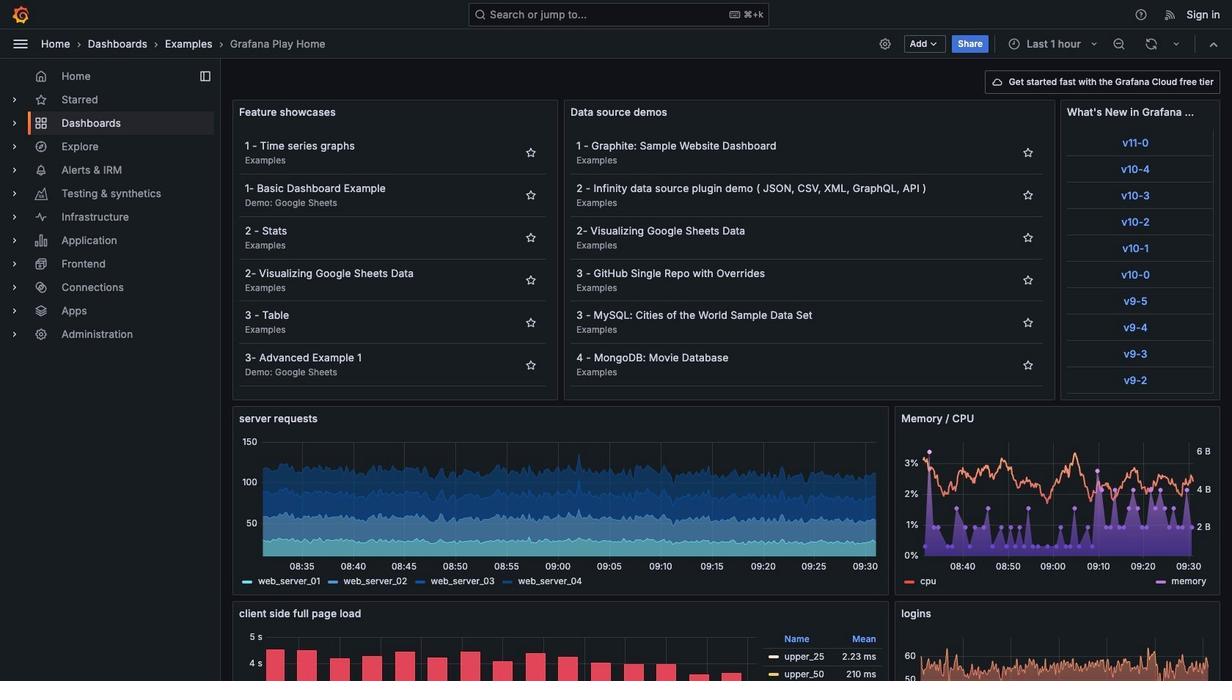 Task type: describe. For each thing, give the bounding box(es) containing it.
1 vertical spatial mark "2- visualizing google sheets data" as favorite image
[[525, 274, 537, 286]]

expand section testing & synthetics image
[[9, 188, 21, 200]]

expand section application image
[[9, 235, 21, 246]]

auto refresh turned off. choose refresh time interval image
[[1171, 38, 1182, 50]]

mark "1 - graphite: sample website dashboard" as favorite image
[[1023, 147, 1034, 159]]

mark "3 - mysql: cities of the world sample data set" as favorite image
[[1023, 317, 1034, 328]]

expand section dashboards image
[[9, 117, 21, 129]]

mark "1- basic dashboard example" as favorite image
[[525, 189, 537, 201]]

expand section starred image
[[9, 94, 21, 106]]

mark "2 - stats" as favorite image
[[525, 232, 537, 244]]

mark "3 - table" as favorite image
[[525, 317, 537, 328]]



Task type: locate. For each thing, give the bounding box(es) containing it.
expand section apps image
[[9, 305, 21, 317]]

mark "2 - infinity data source plugin demo ( json, csv, xml, graphql, api )" as favorite image
[[1023, 189, 1034, 201]]

0 horizontal spatial mark "2- visualizing google sheets data" as favorite image
[[525, 274, 537, 286]]

1 horizontal spatial mark "2- visualizing google sheets data" as favorite image
[[1023, 232, 1034, 244]]

mark "1 -  time series graphs" as favorite image
[[525, 147, 537, 159]]

zoom out time range image
[[1113, 37, 1126, 50]]

expand section explore image
[[9, 141, 21, 153]]

dashboard settings image
[[879, 37, 892, 50]]

mark "2- visualizing google sheets data" as favorite image up mark "3 - github single repo with overrides" as favorite image
[[1023, 232, 1034, 244]]

mark "2- visualizing google sheets data" as favorite image up the "mark "3 - table" as favorite" 'image'
[[525, 274, 537, 286]]

refresh dashboard image
[[1145, 37, 1158, 50]]

mark "3- advanced example 1" as favorite image
[[525, 359, 537, 371]]

news image
[[1164, 8, 1177, 21]]

expand section connections image
[[9, 282, 21, 293]]

expand section alerts & irm image
[[9, 164, 21, 176]]

close menu image
[[12, 35, 29, 52]]

0 vertical spatial mark "2- visualizing google sheets data" as favorite image
[[1023, 232, 1034, 244]]

mark "3 - github single repo with overrides" as favorite image
[[1023, 274, 1034, 286]]

undock menu image
[[200, 70, 211, 82]]

grafana image
[[12, 6, 29, 23]]

mark "2- visualizing google sheets data" as favorite image
[[1023, 232, 1034, 244], [525, 274, 537, 286]]

help image
[[1135, 8, 1148, 21]]

expand section infrastructure image
[[9, 211, 21, 223]]

mark "4 - mongodb: movie database" as favorite image
[[1023, 359, 1034, 371]]

expand section administration image
[[9, 329, 21, 340]]

navigation element
[[0, 59, 220, 358]]

expand section frontend image
[[9, 258, 21, 270]]



Task type: vqa. For each thing, say whether or not it's contained in the screenshot.
MARK "3- ADVANCED EXAMPLE 1" AS FAVORITE icon on the bottom left of page
yes



